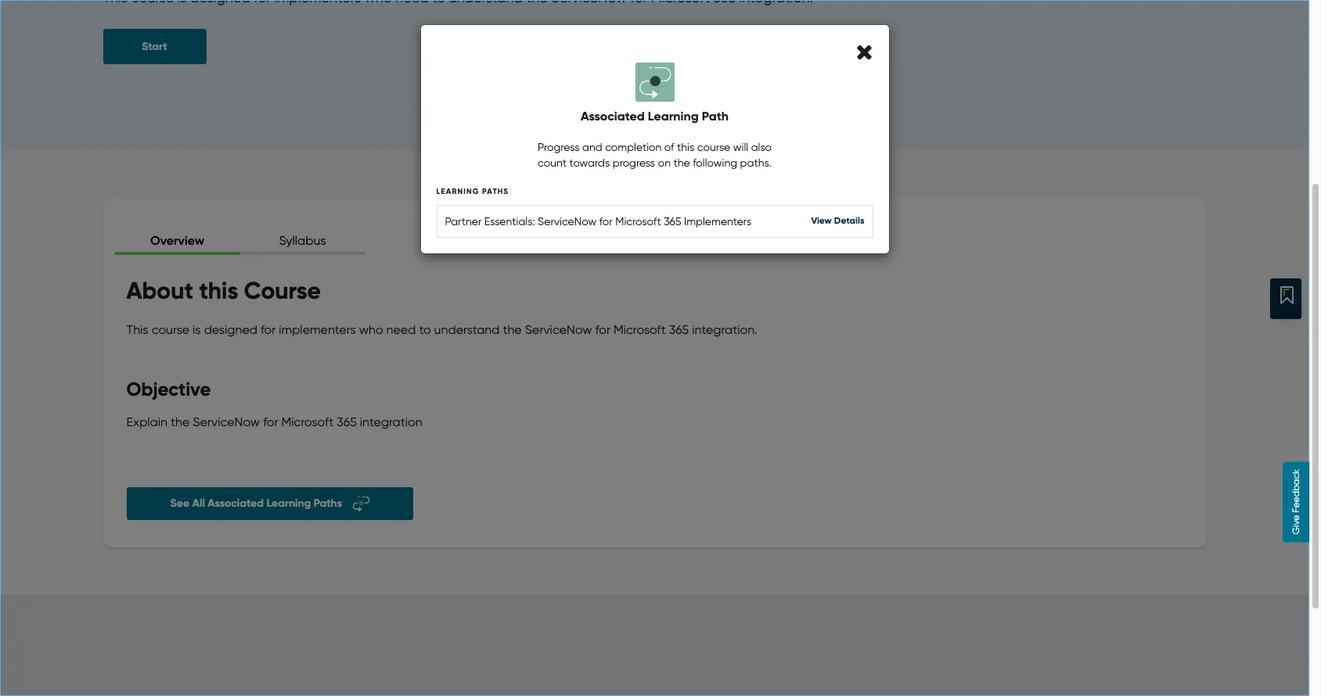 Task type: describe. For each thing, give the bounding box(es) containing it.
learning
[[436, 187, 480, 196]]

details
[[834, 215, 865, 226]]

1 horizontal spatial learning
[[648, 109, 699, 124]]

view
[[811, 215, 832, 226]]

see
[[170, 497, 190, 510]]

start link
[[103, 29, 206, 64]]

view details
[[811, 215, 865, 226]]

servicenow for implementers
[[538, 215, 597, 228]]

partner essentials: servicenow for microsoft 365  implementers
[[445, 215, 752, 228]]

learning paths
[[436, 187, 509, 196]]

paths
[[314, 497, 342, 510]]

need
[[386, 323, 416, 338]]

1 vertical spatial this
[[199, 277, 238, 305]]

see all associated learning paths
[[170, 497, 345, 510]]

start button
[[103, 29, 206, 64]]

implementers
[[279, 323, 356, 338]]

start
[[142, 40, 167, 53]]

will
[[733, 141, 749, 153]]

to
[[419, 323, 431, 338]]

paths.
[[740, 156, 772, 169]]

progress and completion of this course will also count towards progress on the following paths.
[[538, 141, 772, 169]]

about this course
[[126, 277, 321, 305]]

designed
[[204, 323, 258, 338]]

this
[[126, 323, 148, 338]]

on
[[658, 156, 671, 169]]

essentials:
[[484, 215, 535, 228]]

0 horizontal spatial course
[[152, 323, 190, 338]]

course
[[244, 277, 321, 305]]

implementers
[[684, 215, 752, 228]]

is
[[193, 323, 201, 338]]

365 for integration
[[337, 415, 357, 429]]

1 vertical spatial the
[[503, 323, 522, 338]]

the inside progress and completion of this course will also count towards progress on the following paths.
[[674, 156, 690, 169]]

associated learning path
[[581, 109, 729, 124]]

syllabus link
[[240, 214, 365, 255]]

partner
[[445, 215, 482, 228]]

progress
[[538, 141, 580, 153]]

this course is designed for implementers who need to understand the servicenow for microsoft 365 integration.
[[126, 323, 758, 338]]

explain
[[126, 415, 168, 429]]

syllabus button
[[240, 214, 365, 255]]

1 vertical spatial 365
[[669, 323, 689, 338]]



Task type: vqa. For each thing, say whether or not it's contained in the screenshot.
Partner Essentials: Connecting ServiceNow to Microsoft 365 Course on the left bottom of page
no



Task type: locate. For each thing, give the bounding box(es) containing it.
0 horizontal spatial associated
[[208, 497, 264, 510]]

2 vertical spatial the
[[171, 415, 190, 429]]

course left is
[[152, 323, 190, 338]]

365 for implementers
[[664, 215, 681, 228]]

completion
[[605, 141, 662, 153]]

2 vertical spatial servicenow
[[193, 415, 260, 429]]

microsoft for implementers
[[615, 215, 661, 228]]

associated
[[581, 109, 645, 124], [208, 497, 264, 510]]

this right of
[[677, 141, 695, 153]]

associated up and
[[581, 109, 645, 124]]

of
[[665, 141, 674, 153]]

learning left paths
[[266, 497, 311, 510]]

0 vertical spatial learning
[[648, 109, 699, 124]]

learning
[[648, 109, 699, 124], [266, 497, 311, 510]]

365
[[664, 215, 681, 228], [669, 323, 689, 338], [337, 415, 357, 429]]

course up following
[[697, 141, 731, 153]]

microsoft
[[615, 215, 661, 228], [614, 323, 666, 338], [281, 415, 334, 429]]

also
[[751, 141, 772, 153]]

0 vertical spatial course
[[697, 141, 731, 153]]

the
[[674, 156, 690, 169], [503, 323, 522, 338], [171, 415, 190, 429]]

365 left integration
[[337, 415, 357, 429]]

1 horizontal spatial this
[[677, 141, 695, 153]]

overview link
[[115, 214, 240, 255]]

1 vertical spatial associated
[[208, 497, 264, 510]]

0 vertical spatial the
[[674, 156, 690, 169]]

the right "understand" on the top left of page
[[503, 323, 522, 338]]

this up designed
[[199, 277, 238, 305]]

and
[[582, 141, 603, 153]]

2 vertical spatial microsoft
[[281, 415, 334, 429]]

all
[[192, 497, 205, 510]]

0 horizontal spatial learning
[[266, 497, 311, 510]]

associated right all
[[208, 497, 264, 510]]

0 horizontal spatial this
[[199, 277, 238, 305]]

syllabus
[[279, 233, 326, 248]]

following
[[693, 156, 738, 169]]

who
[[359, 323, 383, 338]]

1 vertical spatial learning
[[266, 497, 311, 510]]

0 vertical spatial 365
[[664, 215, 681, 228]]

the right on
[[674, 156, 690, 169]]

365 left "implementers" at the top right
[[664, 215, 681, 228]]

explain the servicenow for microsoft 365 integration
[[126, 415, 426, 429]]

towards
[[570, 156, 610, 169]]

learning inside button
[[266, 497, 311, 510]]

associated inside button
[[208, 497, 264, 510]]

progress
[[613, 156, 655, 169]]

for
[[599, 215, 613, 228], [261, 323, 276, 338], [595, 323, 611, 338], [263, 415, 278, 429]]

overview
[[150, 233, 204, 248]]

learning up of
[[648, 109, 699, 124]]

1 horizontal spatial the
[[503, 323, 522, 338]]

1 horizontal spatial associated
[[581, 109, 645, 124]]

1 vertical spatial course
[[152, 323, 190, 338]]

integration
[[360, 415, 423, 429]]

1 vertical spatial servicenow
[[525, 323, 592, 338]]

365 left the integration.
[[669, 323, 689, 338]]

count
[[538, 156, 567, 169]]

this inside progress and completion of this course will also count towards progress on the following paths.
[[677, 141, 695, 153]]

paths
[[482, 187, 509, 196]]

microsoft for integration
[[281, 415, 334, 429]]

path
[[702, 109, 729, 124]]

course inside progress and completion of this course will also count towards progress on the following paths.
[[697, 141, 731, 153]]

see all associated learning paths button
[[126, 487, 413, 520]]

integration.
[[692, 323, 758, 338]]

this
[[677, 141, 695, 153], [199, 277, 238, 305]]

servicenow
[[538, 215, 597, 228], [525, 323, 592, 338], [193, 415, 260, 429]]

objective
[[126, 378, 211, 401]]

the right explain
[[171, 415, 190, 429]]

about
[[126, 277, 193, 305]]

view details link
[[811, 214, 865, 229]]

0 vertical spatial this
[[677, 141, 695, 153]]

learning paths image
[[635, 63, 674, 102]]

0 horizontal spatial the
[[171, 415, 190, 429]]

course
[[697, 141, 731, 153], [152, 323, 190, 338]]

0 vertical spatial microsoft
[[615, 215, 661, 228]]

understand
[[434, 323, 500, 338]]

2 horizontal spatial the
[[674, 156, 690, 169]]

1 vertical spatial microsoft
[[614, 323, 666, 338]]

2 vertical spatial 365
[[337, 415, 357, 429]]

0 vertical spatial associated
[[581, 109, 645, 124]]

0 vertical spatial servicenow
[[538, 215, 597, 228]]

overview button
[[115, 214, 240, 255]]

servicenow for integration
[[193, 415, 260, 429]]

1 horizontal spatial course
[[697, 141, 731, 153]]



